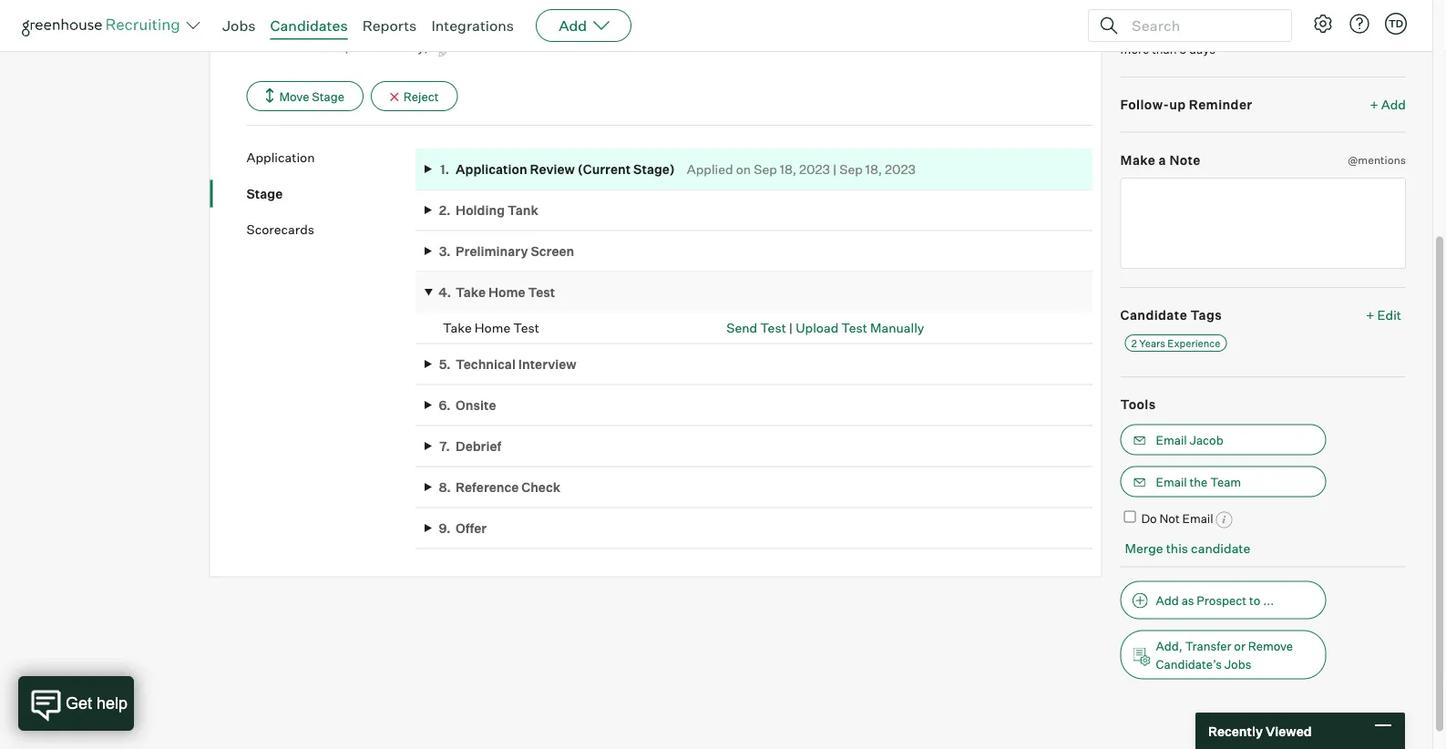 Task type: vqa. For each thing, say whether or not it's contained in the screenshot.
Home
yes



Task type: locate. For each thing, give the bounding box(es) containing it.
0 horizontal spatial add
[[559, 16, 587, 35]]

jacob up the
[[1190, 433, 1224, 448]]

td button
[[1382, 9, 1411, 38]]

check
[[522, 480, 561, 496]]

jacob rogers has been in application review for more than 5 days
[[1121, 25, 1388, 57]]

0 vertical spatial email
[[1156, 433, 1187, 448]]

test
[[247, 15, 287, 33]]

+ left edit
[[1367, 308, 1375, 324]]

move stage
[[279, 89, 344, 104]]

candidate
[[1121, 308, 1188, 324]]

0 horizontal spatial review
[[530, 161, 575, 177]]

review inside jacob rogers has been in application review for more than 5 days
[[1331, 25, 1370, 39]]

reject
[[404, 89, 439, 104]]

7.
[[440, 439, 450, 455]]

upload
[[796, 320, 839, 336]]

jobs down or
[[1225, 657, 1252, 672]]

application up 2. holding tank
[[456, 161, 527, 177]]

home down the 4. take home test
[[475, 320, 511, 336]]

candidate tags
[[1121, 308, 1222, 324]]

make a note
[[1121, 152, 1201, 168]]

1 horizontal spatial sep
[[840, 161, 863, 177]]

0 vertical spatial jobs
[[222, 16, 256, 35]]

0 horizontal spatial 2023
[[799, 161, 830, 177]]

jacob inside jacob rogers has been in application review for more than 5 days
[[1121, 25, 1155, 39]]

technical
[[456, 357, 516, 373]]

stage inside button
[[312, 89, 344, 104]]

+ up @mentions at top right
[[1370, 97, 1379, 113]]

+ for + edit
[[1367, 308, 1375, 324]]

2.
[[439, 203, 451, 219]]

email up email the team at the right bottom of the page
[[1156, 433, 1187, 448]]

1 horizontal spatial stage
[[312, 89, 344, 104]]

onsite
[[456, 398, 496, 414]]

job
[[22, 24, 48, 43]]

than
[[1152, 42, 1177, 57]]

on
[[736, 161, 751, 177]]

0 vertical spatial add
[[559, 16, 587, 35]]

2. holding tank
[[439, 203, 538, 219]]

|
[[833, 161, 837, 177], [789, 320, 793, 336]]

2 horizontal spatial application
[[1264, 25, 1328, 39]]

+ inside + add 'link'
[[1370, 97, 1379, 113]]

test right upload
[[842, 320, 868, 336]]

not
[[1160, 511, 1180, 526]]

2 vertical spatial add
[[1156, 593, 1179, 608]]

1 horizontal spatial jacob
[[1190, 433, 1224, 448]]

holding
[[456, 203, 505, 219]]

Do Not Email checkbox
[[1124, 511, 1136, 523]]

0 horizontal spatial 18,
[[780, 161, 797, 177]]

application inside jacob rogers has been in application review for more than 5 days
[[1264, 25, 1328, 39]]

make
[[1121, 152, 1156, 168]]

more
[[1121, 42, 1150, 57]]

1 vertical spatial review
[[530, 161, 575, 177]]

add, transfer or remove candidate's jobs
[[1156, 639, 1293, 672]]

edit
[[1378, 308, 1402, 324]]

add for add
[[559, 16, 587, 35]]

1 horizontal spatial jobs
[[1225, 657, 1252, 672]]

2
[[1132, 337, 1137, 350]]

4.
[[439, 285, 451, 301]]

upload test manually link
[[796, 320, 925, 336]]

1 vertical spatial +
[[1367, 308, 1375, 324]]

0 horizontal spatial jacob
[[1121, 25, 1155, 39]]

take down 4.
[[443, 320, 472, 336]]

1 vertical spatial email
[[1156, 475, 1187, 490]]

offer
[[456, 521, 487, 537]]

None text field
[[1121, 178, 1406, 269]]

0 vertical spatial review
[[1331, 25, 1370, 39]]

test up 5. technical interview
[[513, 320, 539, 336]]

1 18, from the left
[[780, 161, 797, 177]]

+ edit link
[[1362, 303, 1406, 328]]

6.
[[439, 398, 451, 414]]

or
[[1234, 639, 1246, 653]]

add,
[[1156, 639, 1183, 653]]

configure image
[[1312, 13, 1334, 35]]

as
[[1182, 593, 1194, 608]]

dummy)
[[377, 39, 429, 55]]

0 vertical spatial |
[[833, 161, 837, 177]]

0 vertical spatial +
[[1370, 97, 1379, 113]]

viewed
[[1266, 723, 1312, 739]]

follow-
[[1121, 97, 1170, 113]]

2023
[[799, 161, 830, 177], [885, 161, 916, 177]]

in
[[1252, 25, 1262, 39]]

jacob inside "email jacob" button
[[1190, 433, 1224, 448]]

add inside add popup button
[[559, 16, 587, 35]]

email
[[1156, 433, 1187, 448], [1156, 475, 1187, 490], [1183, 511, 1214, 526]]

stage)
[[634, 161, 675, 177]]

1 horizontal spatial add
[[1156, 593, 1179, 608]]

1 sep from the left
[[754, 161, 777, 177]]

5
[[1180, 42, 1187, 57]]

experience
[[1168, 337, 1221, 350]]

merge this candidate
[[1125, 540, 1251, 556]]

reports
[[362, 16, 417, 35]]

preliminary
[[456, 244, 528, 260]]

tank
[[508, 203, 538, 219]]

applied
[[687, 161, 733, 177]]

take right 4.
[[456, 285, 486, 301]]

0 horizontal spatial jobs
[[222, 16, 256, 35]]

1 vertical spatial jacob
[[1190, 433, 1224, 448]]

0 vertical spatial jacob
[[1121, 25, 1155, 39]]

application right "in"
[[1264, 25, 1328, 39]]

1 horizontal spatial 2023
[[885, 161, 916, 177]]

0 horizontal spatial stage
[[247, 186, 283, 202]]

0 horizontal spatial sep
[[754, 161, 777, 177]]

take home test
[[443, 320, 539, 336]]

td
[[1389, 17, 1404, 30]]

1 horizontal spatial 18,
[[866, 161, 882, 177]]

screen
[[531, 244, 574, 260]]

0 vertical spatial stage
[[312, 89, 344, 104]]

0 horizontal spatial application
[[247, 150, 315, 166]]

jacob up more
[[1121, 25, 1155, 39]]

review left the for
[[1331, 25, 1370, 39]]

1.
[[440, 161, 449, 177]]

add, transfer or remove candidate's jobs button
[[1121, 631, 1327, 680]]

1 horizontal spatial review
[[1331, 25, 1370, 39]]

2 horizontal spatial add
[[1382, 97, 1406, 113]]

@mentions
[[1348, 153, 1406, 167]]

add inside add as prospect to ... button
[[1156, 593, 1179, 608]]

stage up scorecards
[[247, 186, 283, 202]]

a
[[1159, 152, 1167, 168]]

review up tank
[[530, 161, 575, 177]]

1 vertical spatial jobs
[[1225, 657, 1252, 672]]

2 2023 from the left
[[885, 161, 916, 177]]

@mentions link
[[1348, 151, 1406, 169]]

(current
[[578, 161, 631, 177]]

note
[[1170, 152, 1201, 168]]

add button
[[536, 9, 632, 42]]

email left the
[[1156, 475, 1187, 490]]

this
[[1166, 540, 1189, 556]]

1 horizontal spatial |
[[833, 161, 837, 177]]

2 sep from the left
[[840, 161, 863, 177]]

0 horizontal spatial |
[[789, 320, 793, 336]]

stage right move
[[312, 89, 344, 104]]

home up take home test
[[488, 285, 526, 301]]

(19)
[[290, 15, 317, 33]]

application inside "application" link
[[247, 150, 315, 166]]

0 vertical spatial home
[[488, 285, 526, 301]]

application up stage link
[[247, 150, 315, 166]]

do not email
[[1142, 511, 1214, 526]]

jobs up artisanal
[[222, 16, 256, 35]]

1 vertical spatial add
[[1382, 97, 1406, 113]]

email right not
[[1183, 511, 1214, 526]]

home
[[488, 285, 526, 301], [475, 320, 511, 336]]



Task type: describe. For each thing, give the bounding box(es) containing it.
years
[[1140, 337, 1166, 350]]

artisanal talent (test dummy)
[[247, 39, 432, 55]]

3. preliminary screen
[[439, 244, 574, 260]]

1 horizontal spatial application
[[456, 161, 527, 177]]

job setup
[[22, 24, 91, 43]]

to
[[1250, 593, 1261, 608]]

2 18, from the left
[[866, 161, 882, 177]]

2 years experience link
[[1125, 335, 1227, 352]]

merge this candidate link
[[1125, 540, 1251, 556]]

5. technical interview
[[439, 357, 577, 373]]

0 vertical spatial take
[[456, 285, 486, 301]]

move
[[279, 89, 309, 104]]

candidate
[[1191, 540, 1251, 556]]

test right the send
[[760, 320, 786, 336]]

+ for + add
[[1370, 97, 1379, 113]]

...
[[1263, 593, 1274, 608]]

email the team button
[[1121, 467, 1327, 498]]

add as prospect to ...
[[1156, 593, 1274, 608]]

talent
[[303, 39, 341, 55]]

5.
[[439, 357, 451, 373]]

email for email the team
[[1156, 475, 1187, 490]]

tools
[[1121, 397, 1156, 413]]

add for add as prospect to ...
[[1156, 593, 1179, 608]]

test (19)
[[247, 15, 317, 33]]

merge
[[1125, 540, 1164, 556]]

do
[[1142, 511, 1157, 526]]

job setup link
[[22, 23, 160, 44]]

8. reference check
[[439, 480, 561, 496]]

add as prospect to ... button
[[1121, 581, 1327, 620]]

follow-up reminder
[[1121, 97, 1253, 113]]

1 vertical spatial home
[[475, 320, 511, 336]]

jobs inside add, transfer or remove candidate's jobs
[[1225, 657, 1252, 672]]

8.
[[439, 480, 451, 496]]

reports link
[[362, 16, 417, 35]]

9. offer
[[439, 521, 487, 537]]

test down screen
[[528, 285, 555, 301]]

candidates
[[270, 16, 348, 35]]

1 vertical spatial stage
[[247, 186, 283, 202]]

applied on  sep 18, 2023 | sep 18, 2023
[[687, 161, 916, 177]]

Search text field
[[1127, 12, 1275, 39]]

jobs link
[[222, 16, 256, 35]]

prospect
[[1197, 593, 1247, 608]]

2 vertical spatial email
[[1183, 511, 1214, 526]]

recently
[[1209, 723, 1263, 739]]

1 vertical spatial take
[[443, 320, 472, 336]]

+ edit
[[1367, 308, 1402, 324]]

scorecards link
[[247, 221, 416, 239]]

email the team
[[1156, 475, 1242, 490]]

interview
[[518, 357, 577, 373]]

remove
[[1248, 639, 1293, 653]]

email for email jacob
[[1156, 433, 1187, 448]]

application link
[[247, 149, 416, 167]]

setup
[[51, 24, 91, 43]]

rogers
[[1157, 25, 1197, 39]]

send test link
[[727, 320, 786, 336]]

send test | upload test manually
[[727, 320, 925, 336]]

days
[[1189, 42, 1216, 57]]

artisanal
[[247, 39, 300, 55]]

9.
[[439, 521, 451, 537]]

email jacob
[[1156, 433, 1224, 448]]

been
[[1222, 25, 1249, 39]]

email jacob button
[[1121, 425, 1327, 456]]

greenhouse recruiting image
[[22, 15, 186, 36]]

for
[[1373, 25, 1388, 39]]

reminder
[[1189, 97, 1253, 113]]

candidate's
[[1156, 657, 1222, 672]]

team
[[1211, 475, 1242, 490]]

reference
[[456, 480, 519, 496]]

3.
[[439, 244, 451, 260]]

integrations link
[[431, 16, 514, 35]]

2 years experience
[[1132, 337, 1221, 350]]

add inside + add 'link'
[[1382, 97, 1406, 113]]

manually
[[870, 320, 925, 336]]

(test
[[343, 39, 374, 55]]

recently viewed
[[1209, 723, 1312, 739]]

1 vertical spatial |
[[789, 320, 793, 336]]

4. take home test
[[439, 285, 555, 301]]

tags
[[1191, 308, 1222, 324]]

7. debrief
[[440, 439, 501, 455]]

1 2023 from the left
[[799, 161, 830, 177]]

+ add
[[1370, 97, 1406, 113]]

has
[[1199, 25, 1219, 39]]

1. application review (current stage)
[[440, 161, 675, 177]]



